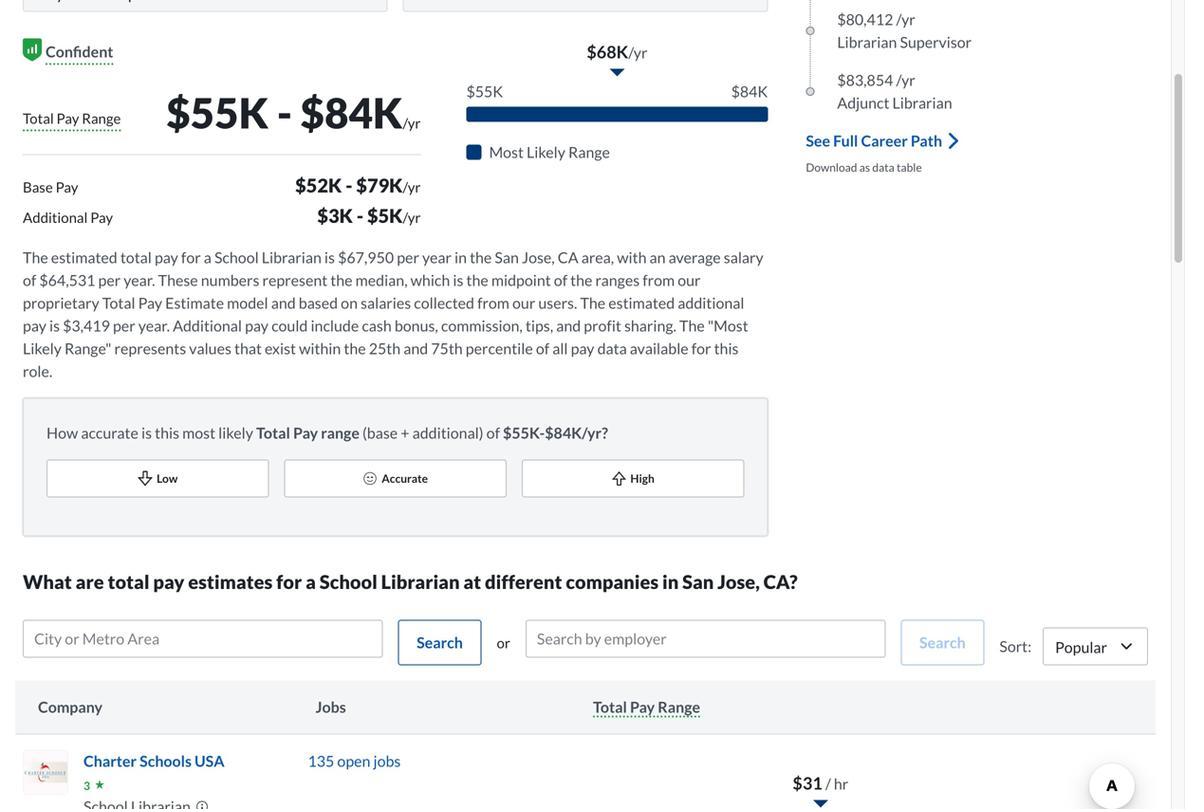 Task type: vqa. For each thing, say whether or not it's contained in the screenshot.
yr within $83,854 / Yr Adjunct Librarian
yes



Task type: locate. For each thing, give the bounding box(es) containing it.
2 vertical spatial range
[[658, 698, 700, 716]]

0 horizontal spatial jose,
[[522, 248, 555, 267]]

search button
[[398, 620, 482, 666], [901, 620, 984, 666]]

1 horizontal spatial san
[[682, 571, 714, 594]]

per right $64,531
[[98, 271, 121, 289]]

is right accurate
[[141, 424, 152, 442]]

search button for search by employer field
[[901, 620, 984, 666]]

0 vertical spatial range
[[82, 110, 121, 127]]

1 vertical spatial the
[[580, 294, 606, 312]]

is
[[324, 248, 335, 267], [453, 271, 463, 289], [49, 316, 60, 335], [141, 424, 152, 442]]

1 vertical spatial additional
[[173, 316, 242, 335]]

additional)
[[412, 424, 484, 442]]

total pay range
[[23, 110, 121, 127], [593, 698, 700, 716]]

a up the numbers
[[204, 248, 211, 267]]

$3,419
[[63, 316, 110, 335]]

estimated up $64,531
[[51, 248, 117, 267]]

search button left or
[[398, 620, 482, 666]]

1 vertical spatial a
[[306, 571, 316, 594]]

from up commission,
[[477, 294, 509, 312]]

0 horizontal spatial a
[[204, 248, 211, 267]]

data down profit
[[597, 339, 627, 358]]

0 vertical spatial a
[[204, 248, 211, 267]]

year. up represents
[[138, 316, 170, 335]]

0 horizontal spatial this
[[155, 424, 179, 442]]

librarian inside the $83,854 / yr adjunct librarian
[[892, 93, 952, 112]]

+
[[401, 424, 409, 442]]

1 horizontal spatial $84k
[[731, 82, 768, 101]]

1 horizontal spatial this
[[714, 339, 739, 358]]

1 vertical spatial data
[[597, 339, 627, 358]]

pay up 'that'
[[245, 316, 269, 335]]

2 vertical spatial and
[[403, 339, 428, 358]]

search left or
[[417, 633, 463, 652]]

additional up 'values'
[[173, 316, 242, 335]]

this inside the estimated total pay for a school librarian is $67,950 per year in the san jose, ca area, with an average salary of $64,531 per year. these numbers represent the median, which is the midpoint of the ranges from our proprietary total pay estimate model and based on salaries collected from our users. the estimated additional pay is $3,419 per year. additional pay could include cash bonus, commission, tips, and profit sharing. the "most likely range" represents values that exist within the 25th and 75th percentile of all pay data available for this role.
[[714, 339, 739, 358]]

/ inside $80,412 / yr librarian supervisor
[[896, 10, 902, 28]]

the down additional
[[679, 316, 705, 335]]

0 vertical spatial the
[[23, 248, 48, 267]]

1 vertical spatial this
[[155, 424, 179, 442]]

yr
[[902, 10, 915, 28], [634, 43, 648, 62], [902, 71, 915, 89], [408, 114, 421, 131], [408, 178, 421, 195], [408, 209, 421, 226]]

1 horizontal spatial none field
[[526, 620, 886, 666]]

additional
[[23, 209, 88, 226], [173, 316, 242, 335]]

$80,412 / yr librarian supervisor
[[837, 10, 972, 51]]

jose, up midpoint
[[522, 248, 555, 267]]

yr right $5k
[[408, 209, 421, 226]]

0 vertical spatial our
[[678, 271, 701, 289]]

2 horizontal spatial and
[[556, 316, 581, 335]]

with
[[617, 248, 647, 267]]

1 vertical spatial and
[[556, 316, 581, 335]]

data inside the estimated total pay for a school librarian is $67,950 per year in the san jose, ca area, with an average salary of $64,531 per year. these numbers represent the median, which is the midpoint of the ranges from our proprietary total pay estimate model and based on salaries collected from our users. the estimated additional pay is $3,419 per year. additional pay could include cash bonus, commission, tips, and profit sharing. the "most likely range" represents values that exist within the 25th and 75th percentile of all pay data available for this role.
[[597, 339, 627, 358]]

1 horizontal spatial range
[[568, 143, 610, 161]]

0 vertical spatial san
[[495, 248, 519, 267]]

librarian down the '$80,412' at the right top of page
[[837, 33, 897, 51]]

sort
[[999, 637, 1028, 656]]

1 horizontal spatial search button
[[901, 620, 984, 666]]

numbers
[[201, 271, 259, 289]]

jobs
[[373, 752, 401, 770]]

2 horizontal spatial range
[[658, 698, 700, 716]]

bonus,
[[395, 316, 438, 335]]

pay left estimates
[[153, 571, 184, 594]]

in for companies
[[662, 571, 679, 594]]

- for $55k
[[277, 87, 292, 138]]

None field
[[23, 620, 383, 666], [526, 620, 886, 666]]

range
[[82, 110, 121, 127], [568, 143, 610, 161], [658, 698, 700, 716]]

librarian inside $80,412 / yr librarian supervisor
[[837, 33, 897, 51]]

/
[[896, 10, 902, 28], [628, 43, 634, 62], [896, 71, 902, 89], [403, 114, 408, 131], [403, 178, 408, 195], [403, 209, 408, 226], [825, 775, 831, 793]]

1 vertical spatial in
[[662, 571, 679, 594]]

yr up '$52k - $79k / yr' on the left of the page
[[408, 114, 421, 131]]

school inside the estimated total pay for a school librarian is $67,950 per year in the san jose, ca area, with an average salary of $64,531 per year. these numbers represent the median, which is the midpoint of the ranges from our proprietary total pay estimate model and based on salaries collected from our users. the estimated additional pay is $3,419 per year. additional pay could include cash bonus, commission, tips, and profit sharing. the "most likely range" represents values that exist within the 25th and 75th percentile of all pay data available for this role.
[[214, 248, 259, 267]]

1 vertical spatial san
[[682, 571, 714, 594]]

none field for search button associated with the city or metro area field
[[23, 620, 383, 666]]

yr up librarian supervisor link
[[902, 10, 915, 28]]

our down midpoint
[[512, 294, 535, 312]]

for down "most
[[692, 339, 711, 358]]

charter
[[84, 752, 137, 770]]

a inside the estimated total pay for a school librarian is $67,950 per year in the san jose, ca area, with an average salary of $64,531 per year. these numbers represent the median, which is the midpoint of the ranges from our proprietary total pay estimate model and based on salaries collected from our users. the estimated additional pay is $3,419 per year. additional pay could include cash bonus, commission, tips, and profit sharing. the "most likely range" represents values that exist within the 25th and 75th percentile of all pay data available for this role.
[[204, 248, 211, 267]]

in right year
[[454, 248, 467, 267]]

per up represents
[[113, 316, 135, 335]]

1 vertical spatial our
[[512, 294, 535, 312]]

0 horizontal spatial in
[[454, 248, 467, 267]]

1 horizontal spatial the
[[580, 294, 606, 312]]

1 vertical spatial jose,
[[718, 571, 760, 594]]

1 horizontal spatial school
[[320, 571, 377, 594]]

ca
[[558, 248, 578, 267]]

0 horizontal spatial from
[[477, 294, 509, 312]]

1 search button from the left
[[398, 620, 482, 666]]

pay
[[57, 110, 79, 127], [56, 178, 78, 195], [90, 209, 113, 226], [138, 294, 162, 312], [293, 424, 318, 442], [630, 698, 655, 716]]

download as data table link
[[806, 158, 1148, 177]]

1 vertical spatial likely
[[23, 339, 62, 358]]

pay down these
[[138, 294, 162, 312]]

1 horizontal spatial in
[[662, 571, 679, 594]]

the right year
[[470, 248, 492, 267]]

1 vertical spatial total
[[108, 571, 149, 594]]

1 search from the left
[[417, 633, 463, 652]]

and up all
[[556, 316, 581, 335]]

1 vertical spatial -
[[346, 174, 353, 197]]

0 vertical spatial this
[[714, 339, 739, 358]]

jobs
[[316, 698, 346, 716]]

ca?
[[764, 571, 798, 594]]

$31
[[793, 773, 822, 794]]

2 vertical spatial the
[[679, 316, 705, 335]]

$79k
[[356, 174, 403, 197]]

0 horizontal spatial -
[[277, 87, 292, 138]]

0 horizontal spatial additional
[[23, 209, 88, 226]]

0 vertical spatial from
[[643, 271, 675, 289]]

1 horizontal spatial total pay range
[[593, 698, 700, 716]]

this
[[714, 339, 739, 358], [155, 424, 179, 442]]

0 horizontal spatial likely
[[23, 339, 62, 358]]

/ inside $55k - $84k / yr
[[403, 114, 408, 131]]

in for year
[[454, 248, 467, 267]]

1 vertical spatial range
[[568, 143, 610, 161]]

in
[[454, 248, 467, 267], [662, 571, 679, 594]]

year. left these
[[124, 271, 155, 289]]

1 horizontal spatial search
[[919, 633, 966, 652]]

yr up adjunct librarian link
[[902, 71, 915, 89]]

range down search by employer field
[[658, 698, 700, 716]]

estimated up sharing.
[[608, 294, 675, 312]]

0 vertical spatial in
[[454, 248, 467, 267]]

school
[[214, 248, 259, 267], [320, 571, 377, 594]]

0 vertical spatial total
[[120, 248, 152, 267]]

1 horizontal spatial $55k
[[466, 82, 503, 101]]

the up $64,531
[[23, 248, 48, 267]]

career
[[861, 131, 908, 150]]

range down confident
[[82, 110, 121, 127]]

company
[[38, 698, 103, 716]]

from down an
[[643, 271, 675, 289]]

charter schools usa link
[[84, 752, 225, 770]]

$80,412
[[837, 10, 893, 28]]

0 horizontal spatial for
[[181, 248, 201, 267]]

these
[[158, 271, 198, 289]]

1 vertical spatial for
[[692, 339, 711, 358]]

3
[[84, 779, 90, 793]]

0 vertical spatial data
[[872, 160, 895, 174]]

2 search button from the left
[[901, 620, 984, 666]]

2 vertical spatial -
[[357, 204, 364, 227]]

librarian up represent
[[262, 248, 322, 267]]

1 horizontal spatial estimated
[[608, 294, 675, 312]]

and down the bonus,
[[403, 339, 428, 358]]

include
[[311, 316, 359, 335]]

0 horizontal spatial data
[[597, 339, 627, 358]]

0 horizontal spatial search
[[417, 633, 463, 652]]

yr right $68k
[[634, 43, 648, 62]]

of
[[23, 271, 36, 289], [554, 271, 568, 289], [536, 339, 550, 358], [486, 424, 500, 442]]

per left year
[[397, 248, 419, 267]]

total pay range down confident
[[23, 110, 121, 127]]

search for search by employer field search button
[[919, 633, 966, 652]]

pay right all
[[571, 339, 594, 358]]

135 open jobs $31 / hr
[[308, 752, 849, 794]]

jose, left ca?
[[718, 571, 760, 594]]

total up base
[[23, 110, 54, 127]]

open
[[337, 752, 370, 770]]

1 none field from the left
[[23, 620, 383, 666]]

adjunct librarian link
[[837, 92, 952, 114]]

0 horizontal spatial the
[[23, 248, 48, 267]]

search left sort at the bottom right
[[919, 633, 966, 652]]

2 none field from the left
[[526, 620, 886, 666]]

base pay
[[23, 178, 78, 195]]

values
[[189, 339, 231, 358]]

on
[[341, 294, 358, 312]]

1 horizontal spatial a
[[306, 571, 316, 594]]

1 horizontal spatial likely
[[527, 143, 565, 161]]

0 vertical spatial additional
[[23, 209, 88, 226]]

total up $3,419
[[102, 294, 135, 312]]

range
[[321, 424, 360, 442]]

this down "most
[[714, 339, 739, 358]]

none field for search by employer field search button
[[526, 620, 886, 666]]

table
[[897, 160, 922, 174]]

is left the $67,950
[[324, 248, 335, 267]]

this left most
[[155, 424, 179, 442]]

0 horizontal spatial san
[[495, 248, 519, 267]]

sharing.
[[624, 316, 676, 335]]

and
[[271, 294, 296, 312], [556, 316, 581, 335], [403, 339, 428, 358]]

$52k - $79k / yr
[[295, 174, 421, 197]]

yr right $79k
[[408, 178, 421, 195]]

likely up role.
[[23, 339, 62, 358]]

$68k
[[587, 41, 628, 62]]

represents
[[114, 339, 186, 358]]

0 horizontal spatial $55k
[[166, 87, 269, 138]]

0 vertical spatial and
[[271, 294, 296, 312]]

2 horizontal spatial -
[[357, 204, 364, 227]]

/ inside the $83,854 / yr adjunct librarian
[[896, 71, 902, 89]]

san
[[495, 248, 519, 267], [682, 571, 714, 594]]

data right as
[[872, 160, 895, 174]]

0 horizontal spatial $84k
[[300, 87, 403, 138]]

additional down base pay
[[23, 209, 88, 226]]

likely
[[218, 424, 253, 442]]

/ inside $68k / yr
[[628, 43, 634, 62]]

range right most
[[568, 143, 610, 161]]

1 vertical spatial school
[[320, 571, 377, 594]]

librarian
[[837, 33, 897, 51], [892, 93, 952, 112], [262, 248, 322, 267], [381, 571, 460, 594]]

2 vertical spatial per
[[113, 316, 135, 335]]

of left $64,531
[[23, 271, 36, 289]]

1 horizontal spatial from
[[643, 271, 675, 289]]

yr inside the $83,854 / yr adjunct librarian
[[902, 71, 915, 89]]

1 horizontal spatial jose,
[[718, 571, 760, 594]]

0 vertical spatial school
[[214, 248, 259, 267]]

our down "average"
[[678, 271, 701, 289]]

our
[[678, 271, 701, 289], [512, 294, 535, 312]]

total for are
[[108, 571, 149, 594]]

for up these
[[181, 248, 201, 267]]

in inside the estimated total pay for a school librarian is $67,950 per year in the san jose, ca area, with an average salary of $64,531 per year. these numbers represent the median, which is the midpoint of the ranges from our proprietary total pay estimate model and based on salaries collected from our users. the estimated additional pay is $3,419 per year. additional pay could include cash bonus, commission, tips, and profit sharing. the "most likely range" represents values that exist within the 25th and 75th percentile of all pay data available for this role.
[[454, 248, 467, 267]]

see full career path
[[806, 131, 942, 150]]

likely
[[527, 143, 565, 161], [23, 339, 62, 358]]

in right companies
[[662, 571, 679, 594]]

1 horizontal spatial data
[[872, 160, 895, 174]]

search button for the city or metro area field
[[398, 620, 482, 666]]

accurate
[[382, 472, 428, 485]]

135 open jobs link
[[308, 750, 401, 773]]

0 vertical spatial estimated
[[51, 248, 117, 267]]

is up the collected
[[453, 271, 463, 289]]

jose,
[[522, 248, 555, 267], [718, 571, 760, 594]]

low button
[[46, 460, 269, 498]]

pay up $64,531
[[90, 209, 113, 226]]

a
[[204, 248, 211, 267], [306, 571, 316, 594]]

2 search from the left
[[919, 633, 966, 652]]

search button left sort at the bottom right
[[901, 620, 984, 666]]

popular
[[1055, 638, 1107, 657]]

0 vertical spatial likely
[[527, 143, 565, 161]]

most
[[182, 424, 215, 442]]

likely right most
[[527, 143, 565, 161]]

total inside the estimated total pay for a school librarian is $67,950 per year in the san jose, ca area, with an average salary of $64,531 per year. these numbers represent the median, which is the midpoint of the ranges from our proprietary total pay estimate model and based on salaries collected from our users. the estimated additional pay is $3,419 per year. additional pay could include cash bonus, commission, tips, and profit sharing. the "most likely range" represents values that exist within the 25th and 75th percentile of all pay data available for this role.
[[120, 248, 152, 267]]

1 horizontal spatial -
[[346, 174, 353, 197]]

confident
[[46, 42, 113, 61]]

total
[[23, 110, 54, 127], [102, 294, 135, 312], [256, 424, 290, 442], [593, 698, 627, 716]]

1 vertical spatial from
[[477, 294, 509, 312]]

a right estimates
[[306, 571, 316, 594]]

- for $52k
[[346, 174, 353, 197]]

the
[[470, 248, 492, 267], [330, 271, 353, 289], [466, 271, 488, 289], [570, 271, 593, 289], [344, 339, 366, 358]]

total pay range down search by employer field
[[593, 698, 700, 716]]

search
[[417, 633, 463, 652], [919, 633, 966, 652]]

2 horizontal spatial for
[[692, 339, 711, 358]]

0 horizontal spatial none field
[[23, 620, 383, 666]]

1 vertical spatial estimated
[[608, 294, 675, 312]]

pay inside the estimated total pay for a school librarian is $67,950 per year in the san jose, ca area, with an average salary of $64,531 per year. these numbers represent the median, which is the midpoint of the ranges from our proprietary total pay estimate model and based on salaries collected from our users. the estimated additional pay is $3,419 per year. additional pay could include cash bonus, commission, tips, and profit sharing. the "most likely range" represents values that exist within the 25th and 75th percentile of all pay data available for this role.
[[138, 294, 162, 312]]

librarian up path
[[892, 93, 952, 112]]

0 horizontal spatial school
[[214, 248, 259, 267]]

0 horizontal spatial total pay range
[[23, 110, 121, 127]]

what are total pay estimates for a school librarian at different companies in san jose, ca?
[[23, 571, 798, 594]]

of left all
[[536, 339, 550, 358]]

0 vertical spatial jose,
[[522, 248, 555, 267]]

1 vertical spatial total pay range
[[593, 698, 700, 716]]

1 horizontal spatial for
[[276, 571, 302, 594]]

$52k
[[295, 174, 342, 197]]

0 vertical spatial -
[[277, 87, 292, 138]]

san up midpoint
[[495, 248, 519, 267]]

and up could
[[271, 294, 296, 312]]

full
[[833, 131, 858, 150]]

the up profit
[[580, 294, 606, 312]]

midpoint
[[491, 271, 551, 289]]

0 vertical spatial per
[[397, 248, 419, 267]]

0 horizontal spatial search button
[[398, 620, 482, 666]]

1 horizontal spatial additional
[[173, 316, 242, 335]]

percentile
[[466, 339, 533, 358]]

as
[[859, 160, 870, 174]]

for right estimates
[[276, 571, 302, 594]]

1 horizontal spatial and
[[403, 339, 428, 358]]

san up search by employer 'field'
[[682, 571, 714, 594]]

pay down proprietary
[[23, 316, 46, 335]]



Task type: describe. For each thing, give the bounding box(es) containing it.
"most
[[708, 316, 748, 335]]

hr
[[834, 775, 849, 793]]

135
[[308, 752, 334, 770]]

tips,
[[526, 316, 553, 335]]

2 vertical spatial for
[[276, 571, 302, 594]]

none field search by employer
[[526, 620, 886, 666]]

at
[[463, 571, 481, 594]]

librarian inside the estimated total pay for a school librarian is $67,950 per year in the san jose, ca area, with an average salary of $64,531 per year. these numbers represent the median, which is the midpoint of the ranges from our proprietary total pay estimate model and based on salaries collected from our users. the estimated additional pay is $3,419 per year. additional pay could include cash bonus, commission, tips, and profit sharing. the "most likely range" represents values that exist within the 25th and 75th percentile of all pay data available for this role.
[[262, 248, 322, 267]]

$55k - $84k / yr
[[166, 87, 421, 138]]

0 vertical spatial year.
[[124, 271, 155, 289]]

25th
[[369, 339, 401, 358]]

the down ca at the top of the page
[[570, 271, 593, 289]]

base
[[23, 178, 53, 195]]

range"
[[65, 339, 111, 358]]

of up users.
[[554, 271, 568, 289]]

0 horizontal spatial and
[[271, 294, 296, 312]]

users.
[[538, 294, 577, 312]]

most
[[489, 143, 524, 161]]

0 vertical spatial total pay range
[[23, 110, 121, 127]]

could
[[271, 316, 308, 335]]

- for $3k
[[357, 204, 364, 227]]

total inside the estimated total pay for a school librarian is $67,950 per year in the san jose, ca area, with an average salary of $64,531 per year. these numbers represent the median, which is the midpoint of the ranges from our proprietary total pay estimate model and based on salaries collected from our users. the estimated additional pay is $3,419 per year. additional pay could include cash bonus, commission, tips, and profit sharing. the "most likely range" represents values that exist within the 25th and 75th percentile of all pay data available for this role.
[[102, 294, 135, 312]]

total for estimated
[[120, 248, 152, 267]]

yr inside $68k / yr
[[634, 43, 648, 62]]

collected
[[414, 294, 474, 312]]

path
[[911, 131, 942, 150]]

download
[[806, 160, 857, 174]]

that
[[234, 339, 262, 358]]

likely inside the estimated total pay for a school librarian is $67,950 per year in the san jose, ca area, with an average salary of $64,531 per year. these numbers represent the median, which is the midpoint of the ranges from our proprietary total pay estimate model and based on salaries collected from our users. the estimated additional pay is $3,419 per year. additional pay could include cash bonus, commission, tips, and profit sharing. the "most likely range" represents values that exist within the 25th and 75th percentile of all pay data available for this role.
[[23, 339, 62, 358]]

estimates
[[188, 571, 273, 594]]

profit
[[584, 316, 621, 335]]

charter schools usa
[[84, 752, 225, 770]]

$55k for $55k
[[466, 82, 503, 101]]

ranges
[[595, 271, 640, 289]]

$3k
[[317, 204, 353, 227]]

additional
[[678, 294, 744, 312]]

$83,854 / yr adjunct librarian
[[837, 71, 952, 112]]

pay right base
[[56, 178, 78, 195]]

0 horizontal spatial our
[[512, 294, 535, 312]]

usa
[[195, 752, 225, 770]]

pay down search by employer field
[[630, 698, 655, 716]]

are
[[76, 571, 104, 594]]

of left $55k-
[[486, 424, 500, 442]]

an
[[650, 248, 666, 267]]

0 horizontal spatial range
[[82, 110, 121, 127]]

pay down confident
[[57, 110, 79, 127]]

0 vertical spatial for
[[181, 248, 201, 267]]

salary
[[724, 248, 764, 267]]

/ inside '$52k - $79k / yr'
[[403, 178, 408, 195]]

san inside the estimated total pay for a school librarian is $67,950 per year in the san jose, ca area, with an average salary of $64,531 per year. these numbers represent the median, which is the midpoint of the ranges from our proprietary total pay estimate model and based on salaries collected from our users. the estimated additional pay is $3,419 per year. additional pay could include cash bonus, commission, tips, and profit sharing. the "most likely range" represents values that exist within the 25th and 75th percentile of all pay data available for this role.
[[495, 248, 519, 267]]

low
[[157, 472, 178, 485]]

see
[[806, 131, 830, 150]]

adjunct
[[837, 93, 890, 112]]

salaries
[[361, 294, 411, 312]]

supervisor
[[900, 33, 972, 51]]

75th
[[431, 339, 463, 358]]

total up 135 open jobs $31 / hr
[[593, 698, 627, 716]]

$84k/yr?
[[545, 424, 608, 442]]

pay left range
[[293, 424, 318, 442]]

median,
[[355, 271, 408, 289]]

librarian supervisor link
[[837, 31, 972, 54]]

available
[[630, 339, 689, 358]]

Search by employer field
[[537, 628, 874, 650]]

how
[[46, 424, 78, 442]]

none field the city or metro area
[[23, 620, 383, 666]]

yr inside $3k - $5k / yr
[[408, 209, 421, 226]]

based
[[299, 294, 338, 312]]

accurate button
[[284, 460, 507, 498]]

sort :
[[999, 637, 1032, 656]]

the left '25th'
[[344, 339, 366, 358]]

1 vertical spatial per
[[98, 271, 121, 289]]

yr inside $55k - $84k / yr
[[408, 114, 421, 131]]

model
[[227, 294, 268, 312]]

area,
[[581, 248, 614, 267]]

year
[[422, 248, 452, 267]]

librarian left the at
[[381, 571, 460, 594]]

commission,
[[441, 316, 523, 335]]

different
[[485, 571, 562, 594]]

$68k / yr
[[587, 41, 648, 62]]

high button
[[522, 460, 744, 498]]

search for search button associated with the city or metro area field
[[417, 633, 463, 652]]

the up the collected
[[466, 271, 488, 289]]

$5k
[[367, 204, 403, 227]]

yr inside $80,412 / yr librarian supervisor
[[902, 10, 915, 28]]

all
[[552, 339, 568, 358]]

:
[[1028, 637, 1032, 656]]

or
[[497, 634, 510, 651]]

total right likely at the bottom left
[[256, 424, 290, 442]]

yr inside '$52k - $79k / yr'
[[408, 178, 421, 195]]

1 horizontal spatial our
[[678, 271, 701, 289]]

$55k for $55k - $84k / yr
[[166, 87, 269, 138]]

$3k - $5k / yr
[[317, 204, 421, 227]]

estimate
[[165, 294, 224, 312]]

how accurate is this most likely total pay range (base + additional) of $55k-$84k/yr?
[[46, 424, 608, 442]]

City or Metro Area field
[[34, 628, 371, 650]]

schools
[[140, 752, 192, 770]]

what
[[23, 571, 72, 594]]

charter schools usa image
[[23, 750, 68, 796]]

cash
[[362, 316, 392, 335]]

download as data table
[[806, 160, 922, 174]]

/ inside 135 open jobs $31 / hr
[[825, 775, 831, 793]]

jose, inside the estimated total pay for a school librarian is $67,950 per year in the san jose, ca area, with an average salary of $64,531 per year. these numbers represent the median, which is the midpoint of the ranges from our proprietary total pay estimate model and based on salaries collected from our users. the estimated additional pay is $3,419 per year. additional pay could include cash bonus, commission, tips, and profit sharing. the "most likely range" represents values that exist within the 25th and 75th percentile of all pay data available for this role.
[[522, 248, 555, 267]]

$67,950
[[338, 248, 394, 267]]

$83,854
[[837, 71, 893, 89]]

0 horizontal spatial estimated
[[51, 248, 117, 267]]

role.
[[23, 362, 52, 381]]

proprietary
[[23, 294, 99, 312]]

companies
[[566, 571, 659, 594]]

1 vertical spatial year.
[[138, 316, 170, 335]]

2 horizontal spatial the
[[679, 316, 705, 335]]

$55k-
[[503, 424, 545, 442]]

/ inside $3k - $5k / yr
[[403, 209, 408, 226]]

pay up these
[[155, 248, 178, 267]]

high
[[630, 472, 655, 485]]

(base
[[362, 424, 398, 442]]

is down proprietary
[[49, 316, 60, 335]]

the up on
[[330, 271, 353, 289]]

additional inside the estimated total pay for a school librarian is $67,950 per year in the san jose, ca area, with an average salary of $64,531 per year. these numbers represent the median, which is the midpoint of the ranges from our proprietary total pay estimate model and based on salaries collected from our users. the estimated additional pay is $3,419 per year. additional pay could include cash bonus, commission, tips, and profit sharing. the "most likely range" represents values that exist within the 25th and 75th percentile of all pay data available for this role.
[[173, 316, 242, 335]]

the estimated total pay for a school librarian is $67,950 per year in the san jose, ca area, with an average salary of $64,531 per year. these numbers represent the median, which is the midpoint of the ranges from our proprietary total pay estimate model and based on salaries collected from our users. the estimated additional pay is $3,419 per year. additional pay could include cash bonus, commission, tips, and profit sharing. the "most likely range" represents values that exist within the 25th and 75th percentile of all pay data available for this role.
[[23, 248, 764, 381]]



